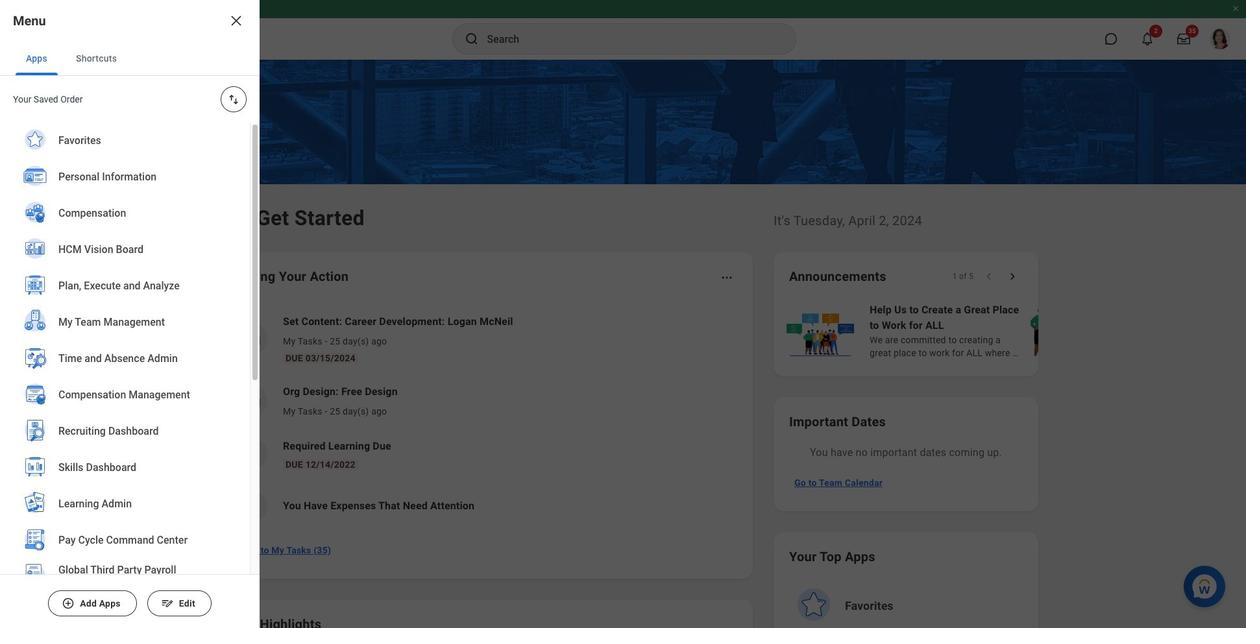 Task type: locate. For each thing, give the bounding box(es) containing it.
search image
[[464, 31, 479, 47]]

banner
[[0, 0, 1246, 60]]

list
[[0, 123, 250, 628], [784, 301, 1246, 361], [223, 304, 737, 532]]

inbox image
[[242, 391, 262, 411]]

inbox large image
[[1177, 32, 1190, 45]]

inbox image
[[242, 329, 262, 349]]

sort image
[[227, 93, 240, 106]]

main content
[[0, 60, 1246, 628]]

chevron left small image
[[983, 270, 996, 283]]

tab list
[[0, 42, 260, 76]]

close environment banner image
[[1232, 5, 1240, 12]]

status
[[953, 271, 974, 282]]

notifications large image
[[1141, 32, 1154, 45]]

book open image
[[242, 445, 262, 464]]

dashboard expenses image
[[242, 497, 262, 516]]



Task type: vqa. For each thing, say whether or not it's contained in the screenshot.
the 'of'
no



Task type: describe. For each thing, give the bounding box(es) containing it.
profile logan mcneil element
[[1202, 25, 1238, 53]]

global navigation dialog
[[0, 0, 260, 628]]

plus circle image
[[62, 597, 75, 610]]

list inside global navigation dialog
[[0, 123, 250, 628]]

x image
[[228, 13, 244, 29]]

text edit image
[[161, 597, 174, 610]]

chevron right small image
[[1006, 270, 1019, 283]]



